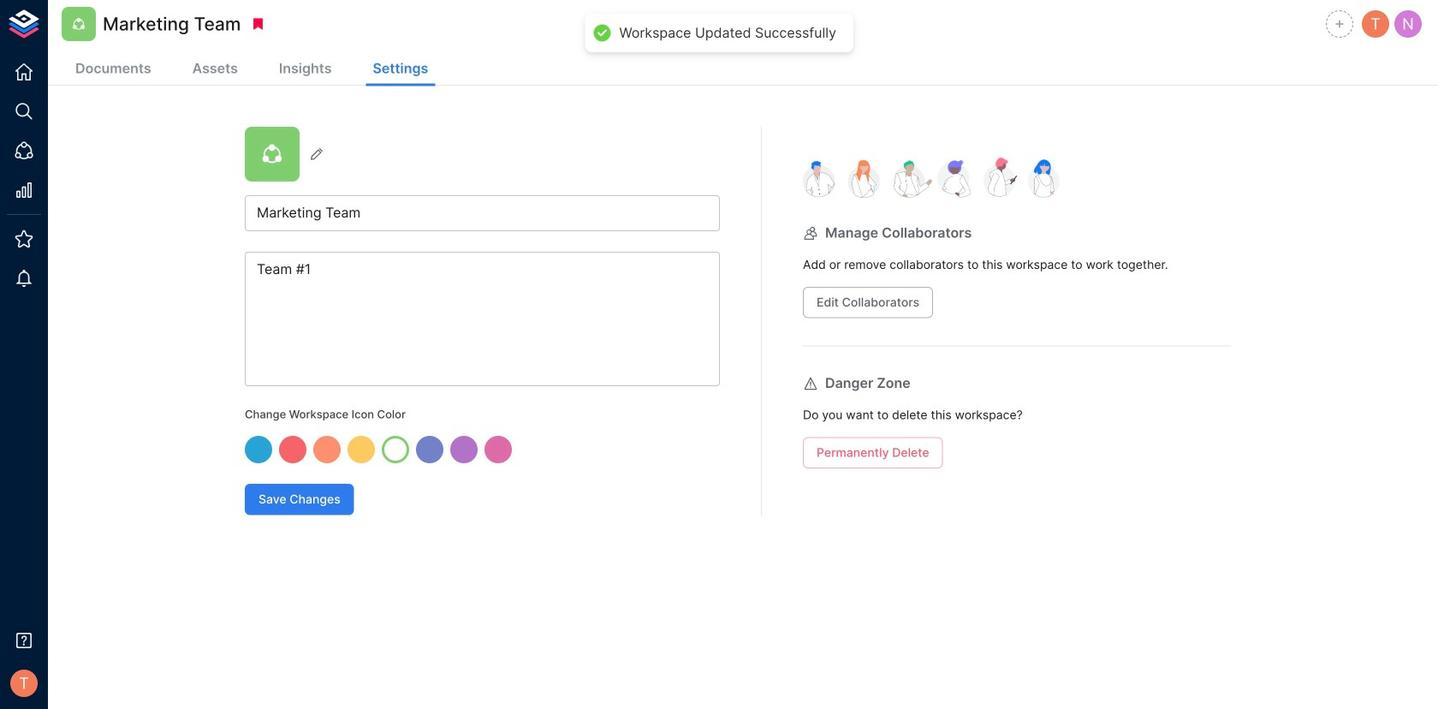 Task type: describe. For each thing, give the bounding box(es) containing it.
Workspace notes are visible to all members and guests. text field
[[245, 252, 720, 386]]

Workspace Name text field
[[245, 195, 720, 231]]



Task type: vqa. For each thing, say whether or not it's contained in the screenshot.
Amy Smith, President | March 1, 2022
no



Task type: locate. For each thing, give the bounding box(es) containing it.
remove bookmark image
[[250, 16, 266, 32]]

status
[[619, 24, 836, 42]]



